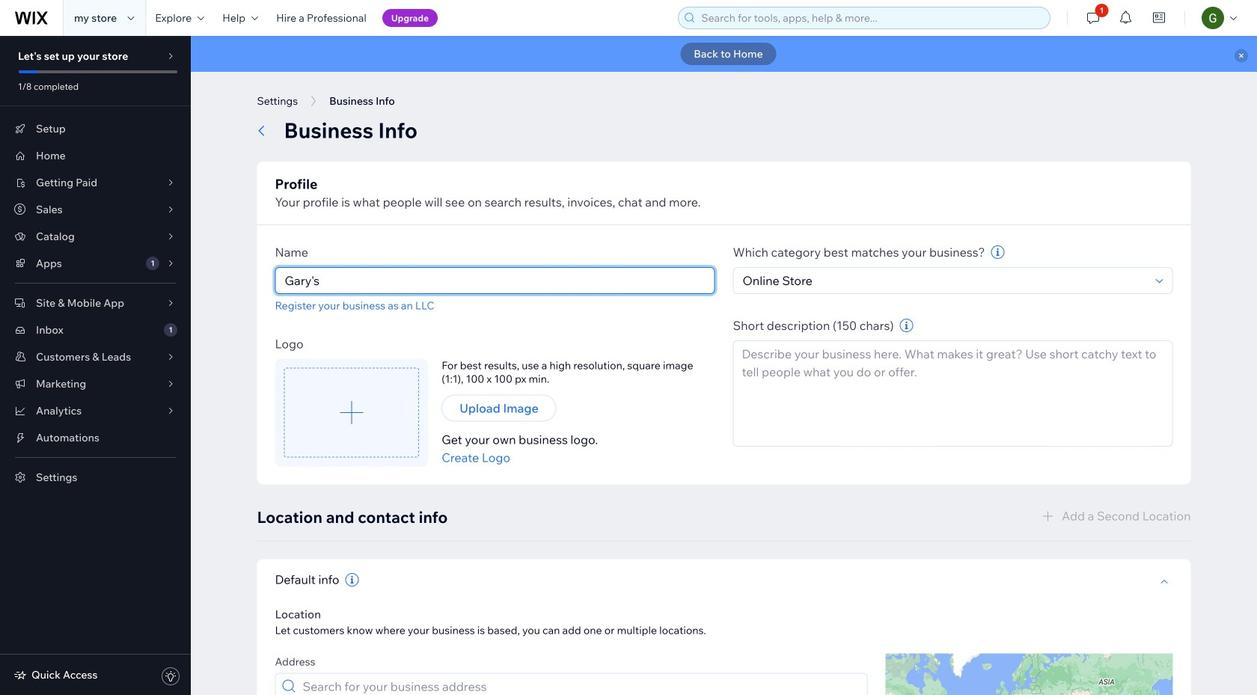 Task type: describe. For each thing, give the bounding box(es) containing it.
Enter your business or website type field
[[739, 268, 1152, 294]]

Describe your business here. What makes it great? Use short catchy text to tell people what you do or offer. text field
[[733, 341, 1174, 447]]

sidebar element
[[0, 36, 191, 696]]

Search for tools, apps, help & more... field
[[697, 7, 1046, 28]]

Search for your business address field
[[298, 674, 863, 696]]



Task type: vqa. For each thing, say whether or not it's contained in the screenshot.
the Map Region
yes



Task type: locate. For each thing, give the bounding box(es) containing it.
map region
[[886, 654, 1174, 696]]

alert
[[191, 36, 1258, 72]]

Type your business name (e.g., Amy's Shoes) field
[[280, 268, 710, 294]]



